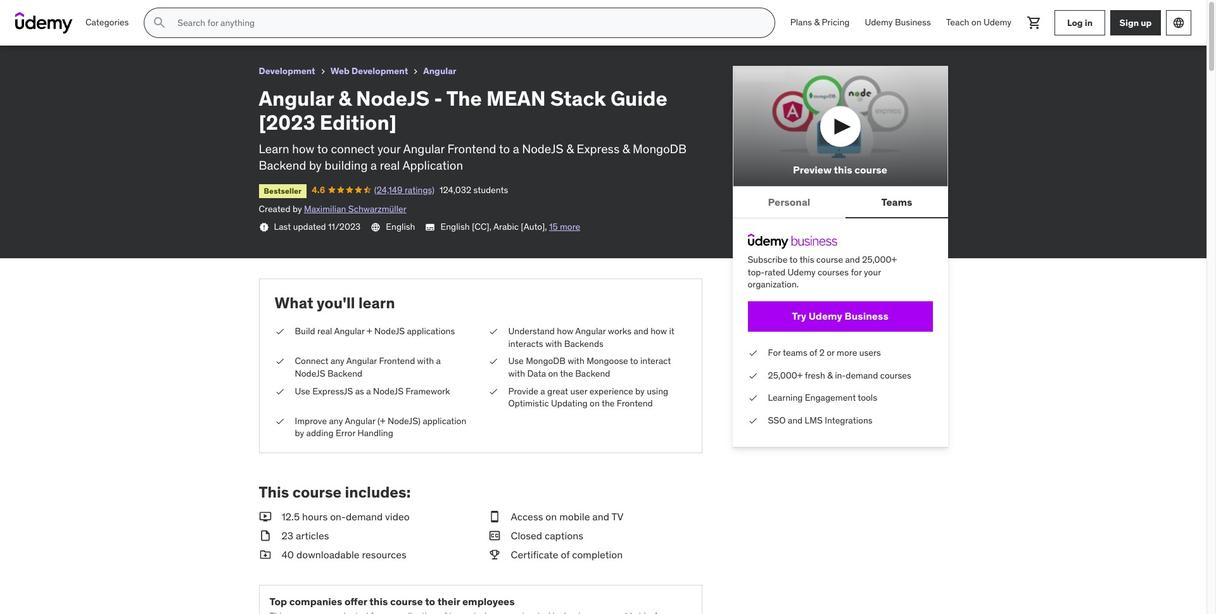 Task type: vqa. For each thing, say whether or not it's contained in the screenshot.
40
yes



Task type: locate. For each thing, give the bounding box(es) containing it.
real left application at the top of the page
[[380, 158, 400, 173]]

maximilian
[[304, 203, 346, 215]]

mean for angular & nodejs - the mean stack guide [2023 edition]
[[124, 6, 154, 18]]

course
[[855, 164, 888, 176], [817, 254, 843, 266], [292, 483, 342, 502], [390, 595, 423, 608]]

2 development from the left
[[352, 65, 408, 77]]

how up backends
[[557, 326, 574, 337]]

1 horizontal spatial of
[[810, 347, 818, 359]]

course up hours
[[292, 483, 342, 502]]

demand up tools
[[846, 370, 878, 381]]

video
[[385, 510, 410, 523]]

0 horizontal spatial mean
[[124, 6, 154, 18]]

1 horizontal spatial 25,000+
[[862, 254, 897, 266]]

1 horizontal spatial mongodb
[[633, 141, 687, 156]]

xsmall image left expressjs in the left bottom of the page
[[275, 386, 285, 398]]

on down 'experience'
[[590, 398, 600, 409]]

11/2023
[[328, 221, 361, 232]]

1 vertical spatial (24,149 ratings)
[[374, 184, 435, 196]]

124,032 down application at the top of the page
[[440, 184, 471, 196]]

1 vertical spatial the
[[446, 85, 482, 111]]

ratings) down angular & nodejs - the mean stack guide [2023 edition]
[[122, 22, 152, 33]]

0 horizontal spatial courses
[[818, 267, 849, 278]]

connect
[[295, 356, 329, 367]]

this right preview
[[834, 164, 853, 176]]

ratings) down application at the top of the page
[[405, 184, 435, 196]]

0 horizontal spatial (24,149 ratings)
[[91, 22, 152, 33]]

by
[[309, 158, 322, 173], [293, 203, 302, 215], [636, 386, 645, 397], [295, 428, 304, 439]]

this
[[259, 483, 289, 502]]

xsmall image
[[748, 347, 758, 360], [275, 356, 285, 368], [748, 370, 758, 382], [488, 386, 498, 398], [748, 415, 758, 427]]

business left teach
[[895, 17, 931, 28]]

development right web
[[352, 65, 408, 77]]

offer
[[345, 595, 367, 608]]

any up error
[[329, 415, 343, 427]]

1 horizontal spatial development
[[352, 65, 408, 77]]

development
[[259, 65, 315, 77], [352, 65, 408, 77]]

0 horizontal spatial of
[[561, 549, 570, 562]]

0 vertical spatial courses
[[818, 267, 849, 278]]

small image left the 40
[[259, 548, 271, 563]]

- right udemy "image"
[[98, 6, 102, 18]]

mean
[[124, 6, 154, 18], [487, 85, 546, 111]]

courses left the for
[[818, 267, 849, 278]]

data
[[527, 368, 546, 379]]

+
[[367, 326, 372, 337]]

0 vertical spatial business
[[895, 17, 931, 28]]

of left 2
[[810, 347, 818, 359]]

& left categories at the left
[[50, 6, 57, 18]]

this course includes:
[[259, 483, 411, 502]]

provide a great user experience by using optimistic updating on the frontend
[[508, 386, 669, 409]]

interacts
[[508, 338, 543, 350]]

0 horizontal spatial use
[[295, 386, 310, 397]]

udemy business
[[865, 17, 931, 28]]

connect
[[331, 141, 375, 156]]

2 horizontal spatial how
[[651, 326, 667, 337]]

4.6 up "maximilian"
[[312, 184, 325, 196]]

small image left closed
[[488, 529, 501, 543]]

companies
[[289, 595, 342, 608]]

personal button
[[733, 187, 846, 217]]

interact
[[641, 356, 671, 367]]

course language image
[[371, 222, 381, 232]]

0 horizontal spatial development
[[259, 65, 315, 77]]

1 horizontal spatial real
[[380, 158, 400, 173]]

in-
[[835, 370, 846, 381]]

1 horizontal spatial 124,032
[[440, 184, 471, 196]]

0 vertical spatial more
[[560, 221, 581, 232]]

edition] up connect at the left of page
[[320, 110, 397, 136]]

by inside 'angular & nodejs - the mean stack guide [2023 edition] learn how to connect your angular frontend to a nodejs & express & mongodb backend by building a real application'
[[309, 158, 322, 173]]

(24,149 ratings) up 'schwarzmüller'
[[374, 184, 435, 196]]

teach on udemy link
[[939, 8, 1019, 38]]

web
[[331, 65, 350, 77]]

1 vertical spatial ratings)
[[405, 184, 435, 196]]

resources
[[362, 549, 407, 562]]

a inside connect any angular frontend with a nodejs backend
[[436, 356, 441, 367]]

xsmall image left provide
[[488, 386, 498, 398]]

(24,149 up 'schwarzmüller'
[[374, 184, 403, 196]]

and
[[846, 254, 860, 266], [634, 326, 649, 337], [788, 415, 803, 426], [593, 510, 610, 523]]

understand
[[508, 326, 555, 337]]

1 vertical spatial business
[[845, 310, 889, 323]]

0 vertical spatial -
[[98, 6, 102, 18]]

with down understand
[[545, 338, 562, 350]]

updated
[[293, 221, 326, 232]]

0 vertical spatial students
[[191, 22, 225, 33]]

backends
[[564, 338, 604, 350]]

tab list
[[733, 187, 948, 219]]

this inside subscribe to this course and 25,000+ top‑rated udemy courses for your organization.
[[800, 254, 814, 266]]

& left 'in-'
[[828, 370, 833, 381]]

udemy
[[865, 17, 893, 28], [984, 17, 1012, 28], [788, 267, 816, 278], [809, 310, 843, 323]]

0 horizontal spatial your
[[378, 141, 401, 156]]

more right 15
[[560, 221, 581, 232]]

edition] inside 'angular & nodejs - the mean stack guide [2023 edition] learn how to connect your angular frontend to a nodejs & express & mongodb backend by building a real application'
[[320, 110, 397, 136]]

the
[[104, 6, 122, 18], [446, 85, 482, 111]]

0 horizontal spatial the
[[104, 6, 122, 18]]

this right offer
[[370, 595, 388, 608]]

personal
[[768, 196, 811, 208]]

use down interacts
[[508, 356, 524, 367]]

the down 'experience'
[[602, 398, 615, 409]]

schwarzmüller
[[348, 203, 407, 215]]

(24,149 down angular & nodejs - the mean stack guide [2023 edition]
[[91, 22, 120, 33]]

what
[[275, 294, 313, 313]]

created by maximilian schwarzmüller
[[259, 203, 407, 215]]

1 horizontal spatial -
[[434, 85, 443, 111]]

0 horizontal spatial ratings)
[[122, 22, 152, 33]]

and right works
[[634, 326, 649, 337]]

edition] for angular & nodejs - the mean stack guide [2023 edition]
[[247, 6, 286, 18]]

0 vertical spatial edition]
[[247, 6, 286, 18]]

xsmall image left interacts
[[488, 326, 498, 338]]

sso
[[768, 415, 786, 426]]

1 horizontal spatial frontend
[[448, 141, 496, 156]]

created
[[259, 203, 291, 215]]

xsmall image left improve
[[275, 415, 285, 428]]

mongodb right express
[[633, 141, 687, 156]]

frontend up application at the top of the page
[[448, 141, 496, 156]]

the up great
[[560, 368, 573, 379]]

xsmall image for use expressjs as a nodejs framework
[[275, 386, 285, 398]]

1 vertical spatial courses
[[881, 370, 912, 381]]

log
[[1068, 17, 1083, 28]]

edition] up "development" link
[[247, 6, 286, 18]]

learning
[[768, 392, 803, 404]]

nodejs)
[[388, 415, 421, 427]]

your right the for
[[864, 267, 881, 278]]

any inside improve any angular (+ nodejs) application by adding error handling
[[329, 415, 343, 427]]

business inside udemy business link
[[895, 17, 931, 28]]

1 horizontal spatial bestseller
[[264, 186, 302, 196]]

small image
[[259, 510, 271, 524], [488, 510, 501, 524], [259, 529, 271, 543], [259, 548, 271, 563]]

0 horizontal spatial demand
[[346, 510, 383, 523]]

124,032 students down angular & nodejs - the mean stack guide [2023 edition]
[[157, 22, 225, 33]]

0 vertical spatial frontend
[[448, 141, 496, 156]]

use inside use mongodb with mongoose to interact with data on the backend
[[508, 356, 524, 367]]

stack
[[156, 6, 184, 18], [550, 85, 606, 111]]

1 horizontal spatial 124,032 students
[[440, 184, 508, 196]]

1 horizontal spatial more
[[837, 347, 857, 359]]

12.5 hours on-demand video
[[282, 510, 410, 523]]

1 horizontal spatial (24,149
[[374, 184, 403, 196]]

xsmall image
[[318, 67, 328, 77], [411, 67, 421, 77], [259, 222, 269, 232], [275, 326, 285, 338], [488, 326, 498, 338], [488, 356, 498, 368], [275, 386, 285, 398], [748, 392, 758, 405], [275, 415, 285, 428]]

1 horizontal spatial this
[[800, 254, 814, 266]]

1 vertical spatial 124,032 students
[[440, 184, 508, 196]]

angular inside improve any angular (+ nodejs) application by adding error handling
[[345, 415, 375, 427]]

mean inside 'angular & nodejs - the mean stack guide [2023 edition] learn how to connect your angular frontend to a nodejs & express & mongodb backend by building a real application'
[[487, 85, 546, 111]]

0 vertical spatial small image
[[488, 529, 501, 543]]

ratings)
[[122, 22, 152, 33], [405, 184, 435, 196]]

0 vertical spatial your
[[378, 141, 401, 156]]

& left express
[[567, 141, 574, 156]]

edition]
[[247, 6, 286, 18], [320, 110, 397, 136]]

udemy up organization.
[[788, 267, 816, 278]]

how
[[292, 141, 315, 156], [557, 326, 574, 337], [651, 326, 667, 337]]

students up [cc], arabic
[[474, 184, 508, 196]]

the inside 'angular & nodejs - the mean stack guide [2023 edition] learn how to connect your angular frontend to a nodejs & express & mongodb backend by building a real application'
[[446, 85, 482, 111]]

students
[[191, 22, 225, 33], [474, 184, 508, 196]]

0 horizontal spatial frontend
[[379, 356, 415, 367]]

with up framework
[[417, 356, 434, 367]]

xsmall image left the build
[[275, 326, 285, 338]]

by inside improve any angular (+ nodejs) application by adding error handling
[[295, 428, 304, 439]]

0 vertical spatial 124,032
[[157, 22, 189, 33]]

backend down learn
[[259, 158, 306, 173]]

great
[[547, 386, 568, 397]]

course down udemy business image
[[817, 254, 843, 266]]

124,032 down angular & nodejs - the mean stack guide [2023 edition]
[[157, 22, 189, 33]]

learn
[[259, 141, 289, 156]]

1 vertical spatial 4.6
[[312, 184, 325, 196]]

mongodb up data
[[526, 356, 566, 367]]

teams button
[[846, 187, 948, 217]]

0 horizontal spatial (24,149
[[91, 22, 120, 33]]

1 horizontal spatial stack
[[550, 85, 606, 111]]

1 vertical spatial -
[[434, 85, 443, 111]]

1 horizontal spatial ratings)
[[405, 184, 435, 196]]

0 vertical spatial the
[[104, 6, 122, 18]]

xsmall image for improve any angular (+ nodejs) application by adding error handling
[[275, 415, 285, 428]]

course inside subscribe to this course and 25,000+ top‑rated udemy courses for your organization.
[[817, 254, 843, 266]]

1 english from the left
[[386, 221, 415, 232]]

the left submit search icon
[[104, 6, 122, 18]]

small image for 23
[[259, 529, 271, 543]]

0 horizontal spatial 124,032 students
[[157, 22, 225, 33]]

0 vertical spatial demand
[[846, 370, 878, 381]]

Search for anything text field
[[175, 12, 759, 34]]

the down angular link
[[446, 85, 482, 111]]

0 vertical spatial [2023
[[217, 6, 245, 18]]

for teams of 2 or more users
[[768, 347, 881, 359]]

xsmall image left angular link
[[411, 67, 421, 77]]

frontend down using
[[617, 398, 653, 409]]

1 vertical spatial mean
[[487, 85, 546, 111]]

completion
[[572, 549, 623, 562]]

english right closed captions image
[[441, 221, 470, 232]]

use
[[508, 356, 524, 367], [295, 386, 310, 397]]

0 horizontal spatial business
[[845, 310, 889, 323]]

25,000+ down the teams 'button'
[[862, 254, 897, 266]]

handling
[[358, 428, 393, 439]]

on right data
[[548, 368, 558, 379]]

small image left access
[[488, 510, 501, 524]]

0 horizontal spatial mongodb
[[526, 356, 566, 367]]

0 horizontal spatial 124,032
[[157, 22, 189, 33]]

tab list containing personal
[[733, 187, 948, 219]]

4.6
[[63, 22, 77, 33], [312, 184, 325, 196]]

how inside 'angular & nodejs - the mean stack guide [2023 edition] learn how to connect your angular frontend to a nodejs & express & mongodb backend by building a real application'
[[292, 141, 315, 156]]

[2023 inside 'angular & nodejs - the mean stack guide [2023 edition] learn how to connect your angular frontend to a nodejs & express & mongodb backend by building a real application'
[[259, 110, 315, 136]]

1 vertical spatial guide
[[611, 85, 668, 111]]

2 horizontal spatial backend
[[575, 368, 610, 379]]

small image for 12.5
[[259, 510, 271, 524]]

and inside "understand how angular works and how it interacts with backends"
[[634, 326, 649, 337]]

backend up expressjs in the left bottom of the page
[[328, 368, 362, 379]]

xsmall image for use mongodb with mongoose to interact with data on the backend
[[488, 356, 498, 368]]

backend down mongoose
[[575, 368, 610, 379]]

choose a language image
[[1173, 16, 1185, 29]]

small image left 23
[[259, 529, 271, 543]]

applications
[[407, 326, 455, 337]]

1 vertical spatial your
[[864, 267, 881, 278]]

more for or
[[837, 347, 857, 359]]

124,032 students up [cc], arabic
[[440, 184, 508, 196]]

try udemy business
[[792, 310, 889, 323]]

by down improve
[[295, 428, 304, 439]]

certificate of completion
[[511, 549, 623, 562]]

bestseller
[[15, 24, 53, 33], [264, 186, 302, 196]]

course up teams
[[855, 164, 888, 176]]

small image left certificate
[[488, 548, 501, 563]]

by left using
[[636, 386, 645, 397]]

1 vertical spatial real
[[317, 326, 332, 337]]

with down backends
[[568, 356, 585, 367]]

2 vertical spatial this
[[370, 595, 388, 608]]

1 horizontal spatial the
[[602, 398, 615, 409]]

students right submit search icon
[[191, 22, 225, 33]]

small image for certificate of completion
[[488, 548, 501, 563]]

this down udemy business image
[[800, 254, 814, 266]]

organization.
[[748, 279, 799, 290]]

any inside connect any angular frontend with a nodejs backend
[[331, 356, 345, 367]]

2 small image from the top
[[488, 548, 501, 563]]

0 horizontal spatial guide
[[186, 6, 215, 18]]

or
[[827, 347, 835, 359]]

(24,149
[[91, 22, 120, 33], [374, 184, 403, 196]]

udemy left shopping cart with 0 items image
[[984, 17, 1012, 28]]

backend
[[259, 158, 306, 173], [328, 368, 362, 379], [575, 368, 610, 379]]

mongodb inside use mongodb with mongoose to interact with data on the backend
[[526, 356, 566, 367]]

0 vertical spatial stack
[[156, 6, 184, 18]]

business inside try udemy business link
[[845, 310, 889, 323]]

you'll
[[317, 294, 355, 313]]

udemy image
[[15, 12, 73, 34]]

4.6 left the categories dropdown button
[[63, 22, 77, 33]]

angular
[[10, 6, 48, 18], [423, 65, 457, 77], [259, 85, 334, 111], [403, 141, 445, 156], [334, 326, 365, 337], [575, 326, 606, 337], [346, 356, 377, 367], [345, 415, 375, 427]]

articles
[[296, 530, 329, 542]]

0 horizontal spatial how
[[292, 141, 315, 156]]

1 horizontal spatial courses
[[881, 370, 912, 381]]

use for use expressjs as a nodejs framework
[[295, 386, 310, 397]]

business up "users"
[[845, 310, 889, 323]]

0 vertical spatial mean
[[124, 6, 154, 18]]

on right teach
[[972, 17, 982, 28]]

on inside use mongodb with mongoose to interact with data on the backend
[[548, 368, 558, 379]]

closed
[[511, 530, 542, 542]]

plans & pricing
[[791, 17, 850, 28]]

1 vertical spatial 25,000+
[[768, 370, 803, 381]]

[2023 for angular & nodejs - the mean stack guide [2023 edition] learn how to connect your angular frontend to a nodejs & express & mongodb backend by building a real application
[[259, 110, 315, 136]]

plans & pricing link
[[783, 8, 858, 38]]

how right learn
[[292, 141, 315, 156]]

0 vertical spatial this
[[834, 164, 853, 176]]

development link
[[259, 63, 315, 79]]

23
[[282, 530, 293, 542]]

1 small image from the top
[[488, 529, 501, 543]]

25,000+ inside subscribe to this course and 25,000+ top‑rated udemy courses for your organization.
[[862, 254, 897, 266]]

1 vertical spatial demand
[[346, 510, 383, 523]]

frontend down 'build real angular + nodejs applications'
[[379, 356, 415, 367]]

1 vertical spatial [2023
[[259, 110, 315, 136]]

- inside 'angular & nodejs - the mean stack guide [2023 edition] learn how to connect your angular frontend to a nodejs & express & mongodb backend by building a real application'
[[434, 85, 443, 111]]

guide
[[186, 6, 215, 18], [611, 85, 668, 111]]

with inside connect any angular frontend with a nodejs backend
[[417, 356, 434, 367]]

and up the for
[[846, 254, 860, 266]]

your
[[378, 141, 401, 156], [864, 267, 881, 278]]

1 vertical spatial mongodb
[[526, 356, 566, 367]]

1 horizontal spatial [2023
[[259, 110, 315, 136]]

how left it
[[651, 326, 667, 337]]

angular inside connect any angular frontend with a nodejs backend
[[346, 356, 377, 367]]

[2023
[[217, 6, 245, 18], [259, 110, 315, 136]]

xsmall image left sso at the bottom right of the page
[[748, 415, 758, 427]]

for
[[768, 347, 781, 359]]

xsmall image left last
[[259, 222, 269, 232]]

0 vertical spatial 4.6
[[63, 22, 77, 33]]

any right connect
[[331, 356, 345, 367]]

udemy business image
[[748, 234, 837, 249]]

a inside the provide a great user experience by using optimistic updating on the frontend
[[541, 386, 545, 397]]

0 horizontal spatial edition]
[[247, 6, 286, 18]]

2 english from the left
[[441, 221, 470, 232]]

23 articles
[[282, 530, 329, 542]]

25,000+ up learning
[[768, 370, 803, 381]]

2 horizontal spatial frontend
[[617, 398, 653, 409]]

0 vertical spatial any
[[331, 356, 345, 367]]

of down captions
[[561, 549, 570, 562]]

0 horizontal spatial bestseller
[[15, 24, 53, 33]]

-
[[98, 6, 102, 18], [434, 85, 443, 111]]

xsmall image for learning engagement tools
[[748, 392, 758, 405]]

a
[[513, 141, 519, 156], [371, 158, 377, 173], [436, 356, 441, 367], [366, 386, 371, 397], [541, 386, 545, 397]]

2 vertical spatial frontend
[[617, 398, 653, 409]]

courses inside subscribe to this course and 25,000+ top‑rated udemy courses for your organization.
[[818, 267, 849, 278]]

on inside the provide a great user experience by using optimistic updating on the frontend
[[590, 398, 600, 409]]

1 horizontal spatial guide
[[611, 85, 668, 111]]

1 vertical spatial small image
[[488, 548, 501, 563]]

courses down "users"
[[881, 370, 912, 381]]

xsmall image left data
[[488, 356, 498, 368]]

40 downloadable resources
[[282, 549, 407, 562]]

1 horizontal spatial the
[[446, 85, 482, 111]]

pricing
[[822, 17, 850, 28]]

0 horizontal spatial [2023
[[217, 6, 245, 18]]

stack inside 'angular & nodejs - the mean stack guide [2023 edition] learn how to connect your angular frontend to a nodejs & express & mongodb backend by building a real application'
[[550, 85, 606, 111]]

0 horizontal spatial english
[[386, 221, 415, 232]]

2 horizontal spatial this
[[834, 164, 853, 176]]

udemy business link
[[858, 8, 939, 38]]

0 vertical spatial (24,149
[[91, 22, 120, 33]]

use left expressjs in the left bottom of the page
[[295, 386, 310, 397]]

0 horizontal spatial real
[[317, 326, 332, 337]]

guide inside 'angular & nodejs - the mean stack guide [2023 edition] learn how to connect your angular frontend to a nodejs & express & mongodb backend by building a real application'
[[611, 85, 668, 111]]

small image for access
[[488, 510, 501, 524]]

xsmall image for for
[[748, 347, 758, 360]]

learning engagement tools
[[768, 392, 878, 404]]

backend inside connect any angular frontend with a nodejs backend
[[328, 368, 362, 379]]

in
[[1085, 17, 1093, 28]]

0 vertical spatial mongodb
[[633, 141, 687, 156]]

demand down includes:
[[346, 510, 383, 523]]

nodejs
[[59, 6, 96, 18], [356, 85, 430, 111], [522, 141, 564, 156], [374, 326, 405, 337], [295, 368, 325, 379], [373, 386, 404, 397]]

development left web
[[259, 65, 315, 77]]

0 horizontal spatial -
[[98, 6, 102, 18]]

small image
[[488, 529, 501, 543], [488, 548, 501, 563]]

real right the build
[[317, 326, 332, 337]]

tv
[[612, 510, 624, 523]]

english right course language icon
[[386, 221, 415, 232]]

xsmall image left "fresh"
[[748, 370, 758, 382]]

your inside 'angular & nodejs - the mean stack guide [2023 edition] learn how to connect your angular frontend to a nodejs & express & mongodb backend by building a real application'
[[378, 141, 401, 156]]

1 vertical spatial the
[[602, 398, 615, 409]]

- down angular link
[[434, 85, 443, 111]]

0 horizontal spatial more
[[560, 221, 581, 232]]

1 vertical spatial use
[[295, 386, 310, 397]]

(24,149 ratings) down angular & nodejs - the mean stack guide [2023 edition]
[[91, 22, 152, 33]]

use mongodb with mongoose to interact with data on the backend
[[508, 356, 671, 379]]



Task type: describe. For each thing, give the bounding box(es) containing it.
1 development from the left
[[259, 65, 315, 77]]

backend inside use mongodb with mongoose to interact with data on the backend
[[575, 368, 610, 379]]

backend inside 'angular & nodejs - the mean stack guide [2023 edition] learn how to connect your angular frontend to a nodejs & express & mongodb backend by building a real application'
[[259, 158, 306, 173]]

submit search image
[[152, 15, 167, 30]]

english for english
[[386, 221, 415, 232]]

mongodb inside 'angular & nodejs - the mean stack guide [2023 edition] learn how to connect your angular frontend to a nodejs & express & mongodb backend by building a real application'
[[633, 141, 687, 156]]

xsmall image for connect
[[275, 356, 285, 368]]

with inside "understand how angular works and how it interacts with backends"
[[545, 338, 562, 350]]

experience
[[590, 386, 633, 397]]

use for use mongodb with mongoose to interact with data on the backend
[[508, 356, 524, 367]]

xsmall image for provide
[[488, 386, 498, 398]]

the for angular & nodejs - the mean stack guide [2023 edition] learn how to connect your angular frontend to a nodejs & express & mongodb backend by building a real application
[[446, 85, 482, 111]]

1 horizontal spatial 4.6
[[312, 184, 325, 196]]

angular & nodejs - the mean stack guide [2023 edition]
[[10, 6, 286, 18]]

udemy right try
[[809, 310, 843, 323]]

user
[[571, 386, 588, 397]]

xsmall image for 25,000+
[[748, 370, 758, 382]]

course inside preview this course button
[[855, 164, 888, 176]]

0 vertical spatial ratings)
[[122, 22, 152, 33]]

tools
[[858, 392, 878, 404]]

top‑rated
[[748, 267, 786, 278]]

and right sso at the bottom right of the page
[[788, 415, 803, 426]]

stack for angular & nodejs - the mean stack guide [2023 edition]
[[156, 6, 184, 18]]

small image for closed captions
[[488, 529, 501, 543]]

try udemy business link
[[748, 302, 933, 332]]

their
[[438, 595, 460, 608]]

& right express
[[623, 141, 630, 156]]

application
[[403, 158, 463, 173]]

0 horizontal spatial 25,000+
[[768, 370, 803, 381]]

mean for angular & nodejs - the mean stack guide [2023 edition] learn how to connect your angular frontend to a nodejs & express & mongodb backend by building a real application
[[487, 85, 546, 111]]

access on mobile and tv
[[511, 510, 624, 523]]

& right plans at right top
[[815, 17, 820, 28]]

build
[[295, 326, 315, 337]]

on-
[[330, 510, 346, 523]]

teams
[[783, 347, 808, 359]]

build real angular + nodejs applications
[[295, 326, 455, 337]]

40
[[282, 549, 294, 562]]

for
[[851, 267, 862, 278]]

closed captions
[[511, 530, 584, 542]]

course left their on the left bottom of page
[[390, 595, 423, 608]]

guide for angular & nodejs - the mean stack guide [2023 edition]
[[186, 6, 215, 18]]

it
[[669, 326, 675, 337]]

,
[[545, 221, 547, 232]]

and left "tv"
[[593, 510, 610, 523]]

try
[[792, 310, 807, 323]]

teams
[[882, 196, 913, 208]]

preview this course button
[[733, 66, 948, 187]]

what you'll learn
[[275, 294, 395, 313]]

english [cc], arabic [auto] , 15 more
[[441, 221, 581, 232]]

25,000+ fresh & in-demand courses
[[768, 370, 912, 381]]

1 vertical spatial of
[[561, 549, 570, 562]]

1 vertical spatial bestseller
[[264, 186, 302, 196]]

0 horizontal spatial this
[[370, 595, 388, 608]]

1 horizontal spatial students
[[474, 184, 508, 196]]

subscribe to this course and 25,000+ top‑rated udemy courses for your organization.
[[748, 254, 897, 290]]

access
[[511, 510, 543, 523]]

captions
[[545, 530, 584, 542]]

to inside use mongodb with mongoose to interact with data on the backend
[[630, 356, 638, 367]]

sso and lms integrations
[[768, 415, 873, 426]]

udemy right pricing
[[865, 17, 893, 28]]

- for angular & nodejs - the mean stack guide [2023 edition]
[[98, 6, 102, 18]]

log in link
[[1055, 10, 1106, 35]]

optimistic
[[508, 398, 549, 409]]

xsmall image for understand how angular works and how it interacts with backends
[[488, 326, 498, 338]]

this inside button
[[834, 164, 853, 176]]

angular & nodejs - the mean stack guide [2023 edition] learn how to connect your angular frontend to a nodejs & express & mongodb backend by building a real application
[[259, 85, 687, 173]]

(+
[[378, 415, 386, 427]]

angular inside "understand how angular works and how it interacts with backends"
[[575, 326, 606, 337]]

the inside the provide a great user experience by using optimistic updating on the frontend
[[602, 398, 615, 409]]

shopping cart with 0 items image
[[1027, 15, 1042, 30]]

0 vertical spatial bestseller
[[15, 24, 53, 33]]

mobile
[[560, 510, 590, 523]]

any for backend
[[331, 356, 345, 367]]

1 vertical spatial (24,149
[[374, 184, 403, 196]]

frontend inside connect any angular frontend with a nodejs backend
[[379, 356, 415, 367]]

application
[[423, 415, 467, 427]]

nodejs inside connect any angular frontend with a nodejs backend
[[295, 368, 325, 379]]

15 more button
[[549, 221, 581, 233]]

small image for 40
[[259, 548, 271, 563]]

[cc], arabic
[[472, 221, 519, 232]]

improve any angular (+ nodejs) application by adding error handling
[[295, 415, 467, 439]]

downloadable
[[297, 549, 360, 562]]

teach on udemy
[[946, 17, 1012, 28]]

stack for angular & nodejs - the mean stack guide [2023 edition] learn how to connect your angular frontend to a nodejs & express & mongodb backend by building a real application
[[550, 85, 606, 111]]

1 horizontal spatial (24,149 ratings)
[[374, 184, 435, 196]]

frontend inside 'angular & nodejs - the mean stack guide [2023 edition] learn how to connect your angular frontend to a nodejs & express & mongodb backend by building a real application'
[[448, 141, 496, 156]]

web development link
[[331, 63, 408, 79]]

any for adding
[[329, 415, 343, 427]]

as
[[355, 386, 364, 397]]

guide for angular & nodejs - the mean stack guide [2023 edition] learn how to connect your angular frontend to a nodejs & express & mongodb backend by building a real application
[[611, 85, 668, 111]]

0 vertical spatial (24,149 ratings)
[[91, 22, 152, 33]]

12.5
[[282, 510, 300, 523]]

users
[[860, 347, 881, 359]]

categories button
[[78, 8, 136, 38]]

employees
[[462, 595, 515, 608]]

on up closed captions at the left bottom of page
[[546, 510, 557, 523]]

xsmall image left web
[[318, 67, 328, 77]]

frontend inside the provide a great user experience by using optimistic updating on the frontend
[[617, 398, 653, 409]]

the inside use mongodb with mongoose to interact with data on the backend
[[560, 368, 573, 379]]

angular link
[[423, 63, 457, 79]]

your inside subscribe to this course and 25,000+ top‑rated udemy courses for your organization.
[[864, 267, 881, 278]]

1 vertical spatial 124,032
[[440, 184, 471, 196]]

last updated 11/2023
[[274, 221, 361, 232]]

edition] for angular & nodejs - the mean stack guide [2023 edition] learn how to connect your angular frontend to a nodejs & express & mongodb backend by building a real application
[[320, 110, 397, 136]]

with up provide
[[508, 368, 525, 379]]

hours
[[302, 510, 328, 523]]

1 horizontal spatial how
[[557, 326, 574, 337]]

improve
[[295, 415, 327, 427]]

by up updated
[[293, 203, 302, 215]]

[auto]
[[521, 221, 545, 232]]

includes:
[[345, 483, 411, 502]]

sign up
[[1120, 17, 1152, 28]]

by inside the provide a great user experience by using optimistic updating on the frontend
[[636, 386, 645, 397]]

framework
[[406, 386, 450, 397]]

0 horizontal spatial students
[[191, 22, 225, 33]]

more for 15
[[560, 221, 581, 232]]

integrations
[[825, 415, 873, 426]]

xsmall image for last updated 11/2023
[[259, 222, 269, 232]]

[2023 for angular & nodejs - the mean stack guide [2023 edition]
[[217, 6, 245, 18]]

up
[[1141, 17, 1152, 28]]

works
[[608, 326, 632, 337]]

understand how angular works and how it interacts with backends
[[508, 326, 675, 350]]

preview this course
[[793, 164, 888, 176]]

- for angular & nodejs - the mean stack guide [2023 edition] learn how to connect your angular frontend to a nodejs & express & mongodb backend by building a real application
[[434, 85, 443, 111]]

plans
[[791, 17, 812, 28]]

to inside subscribe to this course and 25,000+ top‑rated udemy courses for your organization.
[[790, 254, 798, 266]]

mongoose
[[587, 356, 628, 367]]

the for angular & nodejs - the mean stack guide [2023 edition]
[[104, 6, 122, 18]]

xsmall image for sso
[[748, 415, 758, 427]]

& down web
[[339, 85, 352, 111]]

top
[[270, 595, 287, 608]]

connect any angular frontend with a nodejs backend
[[295, 356, 441, 379]]

log in
[[1068, 17, 1093, 28]]

sign
[[1120, 17, 1139, 28]]

and inside subscribe to this course and 25,000+ top‑rated udemy courses for your organization.
[[846, 254, 860, 266]]

last
[[274, 221, 291, 232]]

closed captions image
[[425, 222, 436, 232]]

english for english [cc], arabic [auto] , 15 more
[[441, 221, 470, 232]]

udemy inside subscribe to this course and 25,000+ top‑rated udemy courses for your organization.
[[788, 267, 816, 278]]

xsmall image for build real angular + nodejs applications
[[275, 326, 285, 338]]

building
[[325, 158, 368, 173]]

real inside 'angular & nodejs - the mean stack guide [2023 edition] learn how to connect your angular frontend to a nodejs & express & mongodb backend by building a real application'
[[380, 158, 400, 173]]

provide
[[508, 386, 539, 397]]

express
[[577, 141, 620, 156]]

error
[[336, 428, 355, 439]]

learn
[[359, 294, 395, 313]]



